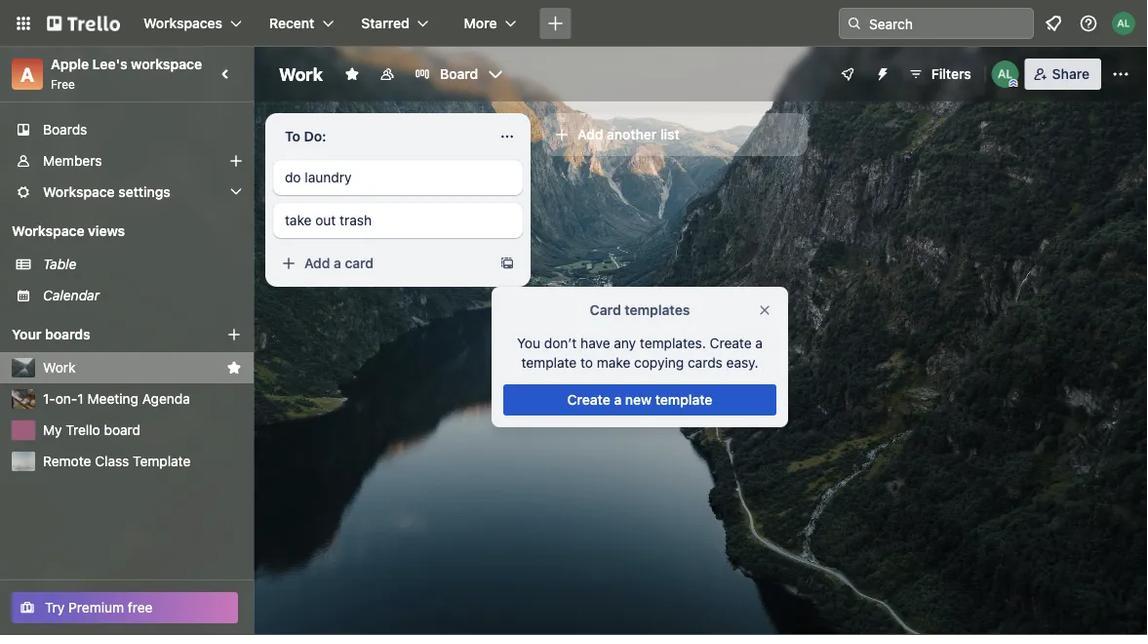 Task type: vqa. For each thing, say whether or not it's contained in the screenshot.
the leftmost Design link
no



Task type: locate. For each thing, give the bounding box(es) containing it.
Board name text field
[[269, 59, 333, 90]]

board button
[[407, 59, 511, 90]]

card templates
[[590, 302, 690, 318]]

template inside button
[[656, 392, 713, 408]]

work
[[279, 63, 323, 84], [43, 360, 76, 376]]

work link
[[43, 358, 219, 378]]

2 vertical spatial a
[[614, 392, 622, 408]]

to do:
[[285, 128, 327, 144]]

workspace up the table
[[12, 223, 84, 239]]

apple lee (applelee29) image
[[1112, 12, 1136, 35]]

To Do: text field
[[273, 121, 488, 152]]

any
[[614, 335, 636, 351]]

add another list
[[578, 126, 680, 142]]

a inside you don't have any templates. create a template to make copying cards easy.
[[756, 335, 763, 351]]

template down don't
[[522, 355, 577, 371]]

create board or workspace image
[[546, 14, 565, 33]]

workspace navigation collapse icon image
[[213, 60, 240, 88]]

0 vertical spatial work
[[279, 63, 323, 84]]

boards
[[43, 121, 87, 138]]

a up the easy.
[[756, 335, 763, 351]]

back to home image
[[47, 8, 120, 39]]

a left card
[[334, 255, 341, 271]]

2 horizontal spatial a
[[756, 335, 763, 351]]

add inside "button"
[[578, 126, 603, 142]]

work inside work link
[[43, 360, 76, 376]]

more button
[[452, 8, 528, 39]]

0 horizontal spatial template
[[522, 355, 577, 371]]

create inside button
[[568, 392, 611, 408]]

workspace
[[43, 184, 115, 200], [12, 223, 84, 239]]

template
[[133, 453, 191, 469]]

add left another
[[578, 126, 603, 142]]

template down cards
[[656, 392, 713, 408]]

0 vertical spatial add
[[578, 126, 603, 142]]

workspace
[[131, 56, 202, 72]]

0 horizontal spatial work
[[43, 360, 76, 376]]

workspace for workspace settings
[[43, 184, 115, 200]]

workspace down members
[[43, 184, 115, 200]]

0 horizontal spatial a
[[334, 255, 341, 271]]

your boards
[[12, 326, 90, 342]]

workspace inside popup button
[[43, 184, 115, 200]]

cards
[[688, 355, 723, 371]]

Search field
[[863, 9, 1033, 38]]

create down to
[[568, 392, 611, 408]]

1 horizontal spatial work
[[279, 63, 323, 84]]

template inside you don't have any templates. create a template to make copying cards easy.
[[522, 355, 577, 371]]

1-on-1 meeting agenda link
[[43, 389, 242, 409]]

work up on-
[[43, 360, 76, 376]]

workspaces
[[143, 15, 223, 31]]

0 horizontal spatial add
[[304, 255, 330, 271]]

power ups image
[[840, 66, 855, 82]]

lee's
[[92, 56, 127, 72]]

template
[[522, 355, 577, 371], [656, 392, 713, 408]]

board
[[104, 422, 141, 438]]

1 vertical spatial workspace
[[12, 223, 84, 239]]

0 vertical spatial a
[[334, 255, 341, 271]]

search image
[[847, 16, 863, 31]]

table
[[43, 256, 77, 272]]

1 vertical spatial a
[[756, 335, 763, 351]]

a inside add a card button
[[334, 255, 341, 271]]

laundry
[[305, 169, 352, 185]]

add another list button
[[543, 113, 808, 156]]

trello
[[66, 422, 100, 438]]

0 horizontal spatial create
[[568, 392, 611, 408]]

a left new
[[614, 392, 622, 408]]

work down recent dropdown button
[[279, 63, 323, 84]]

share button
[[1025, 59, 1102, 90]]

copying
[[634, 355, 684, 371]]

1 vertical spatial create
[[568, 392, 611, 408]]

this member is an admin of this board. image
[[1010, 79, 1018, 88]]

views
[[88, 223, 125, 239]]

apple lee's workspace link
[[51, 56, 202, 72]]

recent button
[[258, 8, 346, 39]]

1 horizontal spatial template
[[656, 392, 713, 408]]

list
[[661, 126, 680, 142]]

don't
[[544, 335, 577, 351]]

to
[[581, 355, 593, 371]]

1 horizontal spatial create
[[710, 335, 752, 351]]

try
[[45, 600, 65, 616]]

add inside button
[[304, 255, 330, 271]]

create inside you don't have any templates. create a template to make copying cards easy.
[[710, 335, 752, 351]]

card
[[590, 302, 621, 318]]

you don't have any templates. create a template to make copying cards easy.
[[517, 335, 763, 371]]

a
[[334, 255, 341, 271], [756, 335, 763, 351], [614, 392, 622, 408]]

create up the easy.
[[710, 335, 752, 351]]

create
[[710, 335, 752, 351], [568, 392, 611, 408]]

0 vertical spatial template
[[522, 355, 577, 371]]

automation image
[[867, 59, 895, 86]]

close popover image
[[757, 302, 773, 318]]

new
[[625, 392, 652, 408]]

1 vertical spatial add
[[304, 255, 330, 271]]

0 vertical spatial workspace
[[43, 184, 115, 200]]

1 horizontal spatial add
[[578, 126, 603, 142]]

1 vertical spatial template
[[656, 392, 713, 408]]

add
[[578, 126, 603, 142], [304, 255, 330, 271]]

trash
[[340, 212, 372, 228]]

another
[[607, 126, 657, 142]]

take
[[285, 212, 312, 228]]

0 vertical spatial create
[[710, 335, 752, 351]]

workspace settings
[[43, 184, 171, 200]]

1 vertical spatial work
[[43, 360, 76, 376]]

add left card
[[304, 255, 330, 271]]

workspace settings button
[[0, 177, 254, 208]]

a inside create a new template button
[[614, 392, 622, 408]]

1 horizontal spatial a
[[614, 392, 622, 408]]

star or unstar board image
[[344, 66, 360, 82]]

add a card button
[[273, 248, 492, 279]]



Task type: describe. For each thing, give the bounding box(es) containing it.
a link
[[12, 59, 43, 90]]

1
[[77, 391, 84, 407]]

make
[[597, 355, 631, 371]]

workspace views
[[12, 223, 125, 239]]

remote class template
[[43, 453, 191, 469]]

create from template… image
[[500, 256, 515, 271]]

work inside board name text box
[[279, 63, 323, 84]]

starred
[[361, 15, 410, 31]]

add for add a card
[[304, 255, 330, 271]]

have
[[581, 335, 610, 351]]

do laundry
[[285, 169, 352, 185]]

you
[[517, 335, 541, 351]]

filters
[[932, 66, 972, 82]]

recent
[[269, 15, 314, 31]]

remote class template link
[[43, 452, 242, 471]]

members link
[[0, 145, 254, 177]]

card
[[345, 255, 374, 271]]

free
[[51, 77, 75, 91]]

do laundry link
[[285, 168, 511, 187]]

add board image
[[226, 327, 242, 342]]

apple lee's workspace free
[[51, 56, 202, 91]]

my trello board
[[43, 422, 141, 438]]

premium
[[68, 600, 124, 616]]

to
[[285, 128, 301, 144]]

board
[[440, 66, 478, 82]]

show menu image
[[1111, 64, 1131, 84]]

class
[[95, 453, 129, 469]]

calendar link
[[43, 286, 242, 305]]

do
[[285, 169, 301, 185]]

try premium free button
[[12, 592, 238, 623]]

your
[[12, 326, 41, 342]]

out
[[315, 212, 336, 228]]

a
[[20, 62, 34, 85]]

table link
[[43, 255, 242, 274]]

add a card
[[304, 255, 374, 271]]

a for create a new template
[[614, 392, 622, 408]]

filters button
[[902, 59, 977, 90]]

workspace for workspace views
[[12, 223, 84, 239]]

templates.
[[640, 335, 706, 351]]

try premium free
[[45, 600, 153, 616]]

templates
[[625, 302, 690, 318]]

apple
[[51, 56, 89, 72]]

add for add another list
[[578, 126, 603, 142]]

settings
[[118, 184, 171, 200]]

free
[[128, 600, 153, 616]]

easy.
[[727, 355, 759, 371]]

my trello board link
[[43, 421, 242, 440]]

boards
[[45, 326, 90, 342]]

starred icon image
[[226, 360, 242, 376]]

open information menu image
[[1079, 14, 1099, 33]]

a for add a card
[[334, 255, 341, 271]]

switch to… image
[[14, 14, 33, 33]]

my
[[43, 422, 62, 438]]

workspaces button
[[132, 8, 254, 39]]

agenda
[[142, 391, 190, 407]]

1-
[[43, 391, 55, 407]]

calendar
[[43, 287, 100, 303]]

on-
[[55, 391, 77, 407]]

1-on-1 meeting agenda
[[43, 391, 190, 407]]

meeting
[[87, 391, 139, 407]]

do:
[[304, 128, 327, 144]]

share
[[1053, 66, 1090, 82]]

apple lee (applelee29) image
[[992, 60, 1019, 88]]

take out trash
[[285, 212, 372, 228]]

boards link
[[0, 114, 254, 145]]

create a new template button
[[503, 384, 777, 416]]

create a new template
[[568, 392, 713, 408]]

starred button
[[350, 8, 441, 39]]

take out trash link
[[285, 211, 511, 230]]

0 notifications image
[[1042, 12, 1066, 35]]

members
[[43, 153, 102, 169]]

your boards with 4 items element
[[12, 323, 197, 346]]

more
[[464, 15, 497, 31]]

workspace visible image
[[380, 66, 395, 82]]

remote
[[43, 453, 91, 469]]

primary element
[[0, 0, 1147, 47]]



